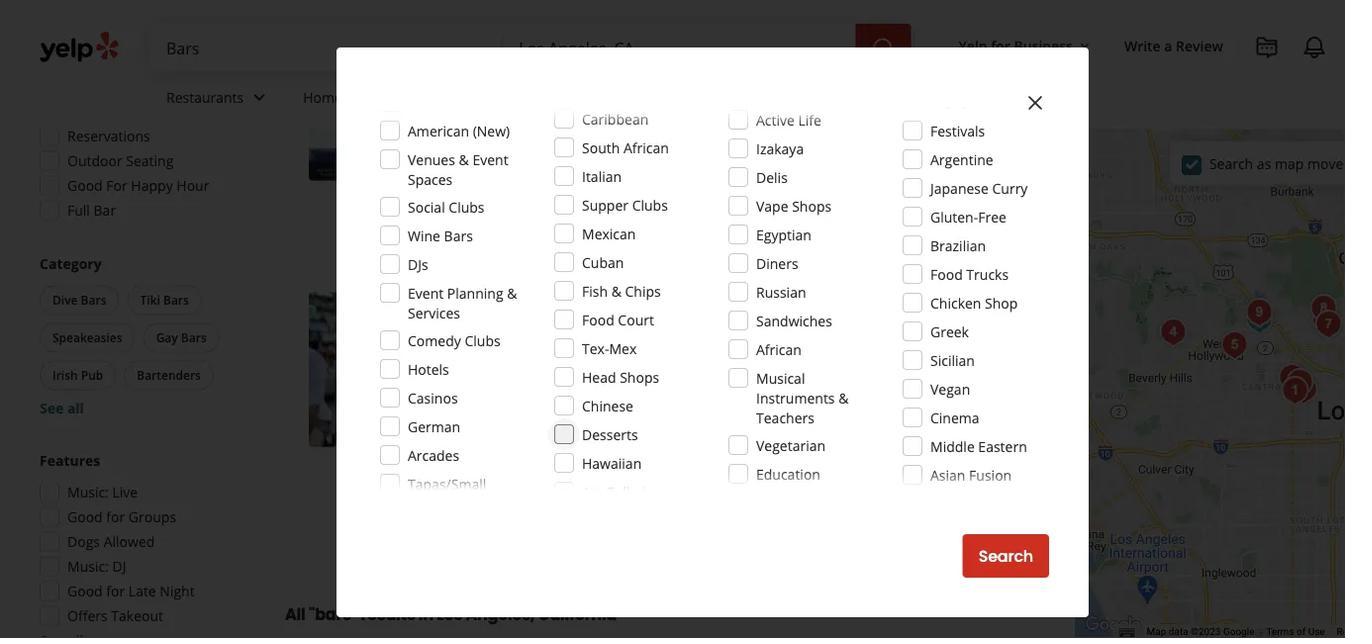 Task type: locate. For each thing, give the bounding box(es) containing it.
0 horizontal spatial friendly
[[532, 414, 581, 433]]

0 horizontal spatial in
[[418, 603, 433, 626]]

2 slideshow element from the top
[[309, 292, 464, 448]]

1 vertical spatial slideshow element
[[309, 292, 464, 448]]

bars right dive at the left top
[[81, 292, 106, 308]]

2 good from the top
[[67, 508, 103, 527]]

2 friendly from the left
[[673, 414, 722, 433]]

pm down arts district at left
[[600, 387, 621, 405]]

1 vertical spatial a
[[756, 465, 763, 483]]

seating
[[126, 151, 174, 170]]

0 vertical spatial slideshow element
[[309, 25, 464, 180]]

gangnam pocha image
[[1272, 358, 1312, 398]]

1 horizontal spatial friendly
[[673, 414, 722, 433]]

features
[[40, 451, 100, 470]]

for
[[106, 176, 127, 195]]

search dialog
[[0, 0, 1345, 638]]

tex-mex
[[582, 339, 637, 358]]

notifications image
[[1303, 36, 1326, 59]]

& inside musical instruments & teachers
[[838, 388, 849, 407]]

is left the cute
[[551, 465, 561, 483]]

the down the cute
[[553, 484, 574, 503]]

a inside "came here about three times and i'm so in love with this place, the vibe and scene is cute and colorful! if you want a laid back place to drink or eat or both. this is the place for…"
[[756, 465, 763, 483]]

0 vertical spatial until
[[529, 94, 557, 113]]

desserts
[[582, 425, 638, 444]]

california
[[538, 603, 617, 626]]

cocktail
[[492, 357, 540, 373]]

group
[[34, 45, 245, 226], [36, 254, 245, 418], [34, 451, 245, 638]]

0 horizontal spatial a
[[756, 465, 763, 483]]

0 vertical spatial event
[[473, 150, 508, 169]]

1 until from the top
[[529, 94, 557, 113]]

cute
[[564, 465, 592, 483]]

bars right gay
[[181, 330, 207, 346]]

a
[[1164, 36, 1172, 55], [756, 465, 763, 483]]

bar next door image
[[1153, 313, 1193, 352]]

arts district
[[581, 356, 657, 375]]

until
[[529, 94, 557, 113], [529, 387, 557, 405]]

slideshow element for until midnight
[[309, 25, 464, 180]]

0 horizontal spatial services
[[346, 88, 398, 106]]

food for food trucks
[[930, 265, 963, 284]]

0 horizontal spatial is
[[540, 484, 550, 503]]

or down vibe
[[960, 465, 974, 483]]

good
[[67, 176, 103, 195], [67, 508, 103, 527], [67, 582, 103, 601]]

1 vertical spatial event
[[408, 284, 444, 302]]

food up tex-
[[582, 310, 614, 329]]

bars down social clubs
[[444, 226, 473, 245]]

& right planning
[[507, 284, 517, 302]]

0 horizontal spatial shops
[[620, 368, 659, 387]]

event inside event planning & services
[[408, 284, 444, 302]]

about
[[589, 445, 626, 464]]

r bar image
[[1284, 370, 1324, 410]]

i'm
[[736, 445, 756, 464]]

clubs up delivery
[[632, 195, 668, 214]]

pm right 4:13
[[171, 77, 192, 96]]

african up musical
[[756, 340, 802, 359]]

0 vertical spatial african
[[623, 138, 669, 157]]

for inside button
[[991, 36, 1010, 55]]

delis
[[756, 168, 788, 187]]

see
[[40, 399, 64, 418]]

is right this
[[540, 484, 550, 503]]

and up both.
[[978, 445, 1003, 464]]

1 horizontal spatial outdoor
[[508, 223, 556, 239]]

food up chicken
[[930, 265, 963, 284]]

1 vertical spatial until
[[529, 387, 557, 405]]

hour
[[176, 176, 209, 195]]

for right yelp
[[991, 36, 1010, 55]]

african up favorite
[[623, 138, 669, 157]]

the up eat
[[923, 445, 944, 464]]

google
[[1223, 626, 1254, 638]]

arcades
[[408, 446, 459, 465]]

clubs up cocktail
[[465, 331, 500, 350]]

2 vertical spatial for
[[106, 582, 125, 601]]

tiki-ti cocktail lounge image
[[1306, 301, 1345, 340]]

for up the offers takeout
[[106, 582, 125, 601]]

or left eat
[[919, 465, 933, 483]]

24 chevron down v2 image up the dollarita's®
[[548, 86, 572, 109]]

0 horizontal spatial event
[[408, 284, 444, 302]]

brazilian
[[930, 236, 986, 255]]

0 horizontal spatial outdoor
[[67, 151, 122, 170]]

place down the cute
[[578, 484, 612, 503]]

1 slideshow element from the top
[[309, 25, 464, 180]]

0 horizontal spatial 24 chevron down v2 image
[[248, 86, 271, 109]]

and up you
[[708, 445, 732, 464]]

good for good for groups
[[67, 508, 103, 527]]

education
[[756, 465, 820, 484]]

0 vertical spatial good
[[67, 176, 103, 195]]

angeles,
[[466, 603, 535, 626]]

life
[[798, 110, 821, 129]]

search left 'as'
[[1209, 154, 1253, 173]]

bars for wine bars
[[444, 226, 473, 245]]

shop
[[985, 293, 1018, 312]]

bars
[[444, 226, 473, 245], [81, 292, 106, 308], [163, 292, 189, 308], [181, 330, 207, 346], [543, 357, 569, 373]]

until for until 11:30 pm
[[529, 387, 557, 405]]

offers takeout
[[67, 607, 163, 626]]

services up comedy
[[408, 303, 460, 322]]

0 horizontal spatial food
[[582, 310, 614, 329]]

active
[[756, 110, 795, 129]]

spaces
[[408, 170, 453, 189]]

24 chevron down v2 image right the restaurants
[[248, 86, 271, 109]]

category
[[40, 254, 102, 273]]

1 vertical spatial search
[[979, 545, 1033, 568]]

friendly up times
[[673, 414, 722, 433]]

terms
[[1266, 626, 1294, 638]]

gluten-
[[930, 207, 978, 226]]

0 vertical spatial a
[[1164, 36, 1172, 55]]

1 horizontal spatial event
[[473, 150, 508, 169]]

0 vertical spatial pm
[[171, 77, 192, 96]]

1 vertical spatial group
[[36, 254, 245, 418]]

search for search
[[979, 545, 1033, 568]]

music:
[[67, 483, 109, 502], [67, 557, 109, 576]]

next image
[[432, 358, 456, 382]]

0 vertical spatial music:
[[67, 483, 109, 502]]

music: down dogs
[[67, 557, 109, 576]]

bar right "+" on the left top of page
[[663, 25, 697, 52]]

art
[[582, 483, 601, 501]]

search
[[1209, 154, 1253, 173], [979, 545, 1033, 568]]

2 vertical spatial good
[[67, 582, 103, 601]]

4:13
[[140, 77, 167, 96]]

good for good for happy hour
[[67, 176, 103, 195]]

all "bars" results in los angeles, california
[[285, 603, 617, 626]]

vegan friendly
[[629, 414, 722, 433]]

until up pet friendly
[[529, 387, 557, 405]]

1 horizontal spatial 24 chevron down v2 image
[[548, 86, 572, 109]]

1 vertical spatial music:
[[67, 557, 109, 576]]

1 horizontal spatial vegan
[[930, 380, 970, 398]]

vegan down sicilian
[[930, 380, 970, 398]]

2 music: from the top
[[67, 557, 109, 576]]

map
[[1275, 154, 1304, 173]]

0 vertical spatial place
[[827, 465, 861, 483]]

1 vertical spatial services
[[408, 303, 460, 322]]

24 chevron down v2 image
[[248, 86, 271, 109], [548, 86, 572, 109]]

music: down features
[[67, 483, 109, 502]]

1 horizontal spatial search
[[1209, 154, 1253, 173]]

& down american (new)
[[459, 150, 469, 169]]

tu madre - los feliz image
[[1304, 289, 1343, 329]]

in left los
[[418, 603, 433, 626]]

clubs for mexican
[[632, 195, 668, 214]]

1 horizontal spatial or
[[960, 465, 974, 483]]

good for good for late night
[[67, 582, 103, 601]]

1 horizontal spatial african
[[756, 340, 802, 359]]

1 vertical spatial pm
[[600, 387, 621, 405]]

drink
[[882, 465, 915, 483]]

1 horizontal spatial services
[[408, 303, 460, 322]]

outdoor seating
[[508, 223, 601, 239]]

arts
[[581, 356, 607, 375]]

wine bars
[[408, 226, 473, 245]]

apb image
[[1215, 326, 1254, 365]]

pm inside group
[[171, 77, 192, 96]]

0 vertical spatial food
[[930, 265, 963, 284]]

dive bars button
[[40, 286, 119, 315]]

& right the instruments
[[838, 388, 849, 407]]

venues & event spaces
[[408, 150, 508, 189]]

takeout down vape
[[719, 223, 766, 239]]

2 vertical spatial group
[[34, 451, 245, 638]]

good up offers
[[67, 582, 103, 601]]

tiki bars button
[[127, 286, 202, 315]]

in right the so
[[778, 445, 790, 464]]

and down about
[[596, 465, 620, 483]]

terms of use
[[1266, 626, 1325, 638]]

grill
[[600, 25, 641, 52]]

friendly for pet friendly
[[532, 414, 581, 433]]

read
[[727, 167, 761, 185]]

4 star rating image
[[488, 326, 595, 345]]

shops
[[792, 196, 832, 215], [620, 368, 659, 387]]

1 horizontal spatial takeout
[[719, 223, 766, 239]]

0 horizontal spatial and
[[596, 465, 620, 483]]

groups
[[129, 508, 176, 527]]

so
[[759, 445, 774, 464]]

1 horizontal spatial food
[[930, 265, 963, 284]]

2 until from the top
[[529, 387, 557, 405]]

0 vertical spatial for
[[991, 36, 1010, 55]]

services
[[346, 88, 398, 106], [408, 303, 460, 322]]

3 good from the top
[[67, 582, 103, 601]]

1 vertical spatial food
[[582, 310, 614, 329]]

0 vertical spatial vegan
[[930, 380, 970, 398]]

11:30
[[561, 387, 596, 405]]

& inside event planning & services
[[507, 284, 517, 302]]

services right previous icon in the top left of the page
[[346, 88, 398, 106]]

event down (new)
[[473, 150, 508, 169]]

1 friendly from the left
[[532, 414, 581, 433]]

plates
[[408, 494, 447, 513]]

vegan for vegan friendly
[[629, 414, 669, 433]]

caribbean
[[582, 109, 649, 128]]

for up dogs allowed
[[106, 508, 125, 527]]

0 vertical spatial in
[[778, 445, 790, 464]]

good up dogs
[[67, 508, 103, 527]]

1 vertical spatial is
[[540, 484, 550, 503]]

0 vertical spatial outdoor
[[67, 151, 122, 170]]

bars right tiki
[[163, 292, 189, 308]]

0 vertical spatial group
[[34, 45, 245, 226]]

1 horizontal spatial bar
[[663, 25, 697, 52]]

map
[[1147, 626, 1166, 638]]

as
[[1257, 154, 1271, 173]]

clubs for wine bars
[[449, 197, 485, 216]]

bars inside "button"
[[543, 357, 569, 373]]

0 vertical spatial services
[[346, 88, 398, 106]]

services inside event planning & services
[[408, 303, 460, 322]]

(286 reviews)
[[626, 325, 711, 344]]

0 vertical spatial is
[[551, 465, 561, 483]]

shops right vape
[[792, 196, 832, 215]]

1 vertical spatial good
[[67, 508, 103, 527]]

0 horizontal spatial takeout
[[111, 607, 163, 626]]

vegan up three
[[629, 414, 669, 433]]

1 vertical spatial for
[[106, 508, 125, 527]]

a left laid
[[756, 465, 763, 483]]

group containing category
[[36, 254, 245, 418]]

None search field
[[150, 24, 915, 71]]

court
[[618, 310, 654, 329]]

event down djs
[[408, 284, 444, 302]]

good up full
[[67, 176, 103, 195]]

german
[[408, 417, 460, 436]]

2 or from the left
[[960, 465, 974, 483]]

1 vertical spatial outdoor
[[508, 223, 556, 239]]

this
[[855, 445, 878, 464]]

friendly down until 11:30 pm
[[532, 414, 581, 433]]

in inside "came here about three times and i'm so in love with this place, the vibe and scene is cute and colorful! if you want a laid back place to drink or eat or both. this is the place for…"
[[778, 445, 790, 464]]

this
[[510, 484, 536, 503]]

0 vertical spatial search
[[1209, 154, 1253, 173]]

1 horizontal spatial in
[[778, 445, 790, 464]]

0 horizontal spatial search
[[979, 545, 1033, 568]]

shops down mex
[[620, 368, 659, 387]]

free
[[978, 207, 1006, 226]]

vegan inside search dialog
[[930, 380, 970, 398]]

slideshow element for until 11:30 pm
[[309, 292, 464, 448]]

1 music: from the top
[[67, 483, 109, 502]]

1 good from the top
[[67, 176, 103, 195]]

chicken shop
[[930, 293, 1018, 312]]

slideshow element
[[309, 25, 464, 180], [309, 292, 464, 448]]

group containing features
[[34, 451, 245, 638]]

see all
[[40, 399, 84, 418]]

1 horizontal spatial shops
[[792, 196, 832, 215]]

shops for vape shops
[[792, 196, 832, 215]]

terms of use link
[[1266, 626, 1325, 638]]

clubs down the venues & event spaces
[[449, 197, 485, 216]]

bars for gay bars
[[181, 330, 207, 346]]

search down 'fusion' on the bottom of page
[[979, 545, 1033, 568]]

0 vertical spatial takeout
[[719, 223, 766, 239]]

1 horizontal spatial is
[[551, 465, 561, 483]]

services inside business categories element
[[346, 88, 398, 106]]

cinema
[[930, 408, 980, 427]]

restaurants
[[166, 88, 244, 106]]

0 vertical spatial shops
[[792, 196, 832, 215]]

happy
[[131, 176, 173, 195]]

(286
[[626, 325, 654, 344]]

until left "midnight"
[[529, 94, 557, 113]]

2 24 chevron down v2 image from the left
[[548, 86, 572, 109]]

1 24 chevron down v2 image from the left
[[248, 86, 271, 109]]

shops for head shops
[[620, 368, 659, 387]]

place down with on the bottom right
[[827, 465, 861, 483]]

a right write
[[1164, 36, 1172, 55]]

1 vertical spatial place
[[578, 484, 612, 503]]

bars inside search dialog
[[444, 226, 473, 245]]

1 vertical spatial in
[[418, 603, 433, 626]]

1 vertical spatial shops
[[620, 368, 659, 387]]

for for groups
[[106, 508, 125, 527]]

0 horizontal spatial bar
[[94, 201, 116, 220]]

search inside search button
[[979, 545, 1033, 568]]

times
[[668, 445, 704, 464]]

bars down 4 star rating image
[[543, 357, 569, 373]]

outdoor down reservations
[[67, 151, 122, 170]]

at
[[543, 167, 556, 185]]

food court
[[582, 310, 654, 329]]

outdoor left seating
[[508, 223, 556, 239]]

tapas/small
[[408, 475, 486, 493]]

outdoor for outdoor seating
[[508, 223, 556, 239]]

user actions element
[[943, 25, 1345, 147]]

takeout down late
[[111, 607, 163, 626]]

music: for music: dj
[[67, 557, 109, 576]]

bar right full
[[94, 201, 116, 220]]

gay bars button
[[143, 323, 219, 353]]

0 horizontal spatial the
[[553, 484, 574, 503]]

0 vertical spatial the
[[923, 445, 944, 464]]

yelp
[[959, 36, 987, 55]]

1 vertical spatial african
[[756, 340, 802, 359]]

a inside 'link'
[[1164, 36, 1172, 55]]

1 horizontal spatial a
[[1164, 36, 1172, 55]]

0 horizontal spatial or
[[919, 465, 933, 483]]

0 horizontal spatial vegan
[[629, 414, 669, 433]]

0 horizontal spatial pm
[[171, 77, 192, 96]]

venues
[[408, 150, 455, 169]]

night
[[160, 582, 195, 601]]

reservations
[[67, 127, 150, 145]]

1 vertical spatial vegan
[[629, 414, 669, 433]]

write a review link
[[1116, 28, 1231, 63]]



Task type: describe. For each thing, give the bounding box(es) containing it.
restaurants link
[[150, 71, 287, 129]]

all
[[67, 399, 84, 418]]

good for happy hour
[[67, 176, 209, 195]]

group containing suggested
[[34, 45, 245, 226]]

suggested
[[40, 46, 110, 64]]

to
[[865, 465, 878, 483]]

vegan for vegan
[[930, 380, 970, 398]]

warwick image
[[1240, 300, 1279, 339]]

1 horizontal spatial pm
[[600, 387, 621, 405]]

1 vertical spatial takeout
[[111, 607, 163, 626]]

food for food court
[[582, 310, 614, 329]]

for for late
[[106, 582, 125, 601]]

data
[[1169, 626, 1188, 638]]

supper clubs
[[582, 195, 668, 214]]

allowed
[[104, 533, 155, 551]]

search button
[[963, 534, 1049, 578]]

yelp for business button
[[951, 28, 1101, 63]]

home services link
[[287, 71, 442, 129]]

cuban
[[582, 253, 624, 272]]

irish pub
[[52, 367, 103, 384]]

wine
[[408, 226, 440, 245]]

truly la image
[[309, 292, 464, 448]]

favorite
[[593, 167, 642, 185]]

map region
[[1050, 0, 1345, 638]]

vape shops
[[756, 196, 832, 215]]

fusion
[[969, 466, 1012, 484]]

16 checkmark v2 image
[[617, 222, 633, 238]]

24 chevron down v2 image inside restaurants link
[[248, 86, 271, 109]]

community
[[930, 54, 1006, 73]]

event inside the venues & event spaces
[[473, 150, 508, 169]]

2 horizontal spatial and
[[978, 445, 1003, 464]]

applebee's.
[[646, 167, 720, 185]]

music: live
[[67, 483, 138, 502]]

seoul salon restaurant & bar image
[[1280, 363, 1320, 403]]

with
[[824, 445, 851, 464]]

middle
[[930, 437, 975, 456]]

here
[[555, 445, 585, 464]]

see all button
[[40, 399, 84, 418]]

"came here about three times and i'm so in love with this place, the vibe and scene is cute and colorful! if you want a laid back place to drink or eat or both. this is the place for…"
[[510, 445, 1012, 503]]

search for search as map moves
[[1209, 154, 1253, 173]]

russian
[[756, 283, 806, 301]]

mex
[[609, 339, 637, 358]]

bartenders
[[137, 367, 201, 384]]

your
[[560, 167, 589, 185]]

keyboard shortcuts image
[[1119, 628, 1135, 638]]

fish & chips
[[582, 282, 661, 300]]

outdoor for outdoor seating
[[67, 151, 122, 170]]

1 or from the left
[[919, 465, 933, 483]]

outdoor seating
[[67, 151, 174, 170]]

all
[[285, 603, 305, 626]]

asian fusion
[[930, 466, 1012, 484]]

comedy clubs
[[408, 331, 500, 350]]

sandwiches
[[756, 311, 832, 330]]

active life
[[756, 110, 821, 129]]

review
[[1176, 36, 1223, 55]]

want
[[720, 465, 752, 483]]

previous image
[[317, 358, 340, 382]]

write a review
[[1124, 36, 1223, 55]]

egyptian
[[756, 225, 812, 244]]

delivery
[[637, 223, 684, 239]]

pet friendly
[[508, 414, 585, 433]]

view
[[889, 530, 926, 552]]

middle eastern
[[930, 437, 1027, 456]]

tiki bars
[[140, 292, 189, 308]]

business categories element
[[150, 71, 1345, 129]]

festivals
[[930, 121, 985, 140]]

0 vertical spatial bar
[[663, 25, 697, 52]]

gay bars
[[156, 330, 207, 346]]

projects image
[[1255, 36, 1279, 59]]

fish
[[582, 282, 608, 300]]

noir hollywood image
[[1240, 293, 1279, 333]]

cocktail bars
[[492, 357, 569, 373]]

casinos
[[408, 388, 458, 407]]

dogs allowed
[[67, 533, 155, 551]]

irish pub button
[[40, 361, 116, 390]]

diners
[[756, 254, 798, 273]]

asian
[[930, 466, 965, 484]]

planning
[[447, 284, 503, 302]]

search image
[[872, 37, 895, 60]]

friendly for vegan friendly
[[673, 414, 722, 433]]

love
[[793, 445, 820, 464]]

"bars"
[[309, 603, 358, 626]]

music: dj
[[67, 557, 126, 576]]

comedy
[[408, 331, 461, 350]]

bars for tiki bars
[[163, 292, 189, 308]]

dive
[[52, 292, 78, 308]]

& right fish
[[611, 282, 621, 300]]

close image
[[1023, 91, 1047, 115]]

social
[[408, 197, 445, 216]]

bars for dive bars
[[81, 292, 106, 308]]

american
[[408, 121, 469, 140]]

vape
[[756, 196, 788, 215]]

1 horizontal spatial the
[[923, 445, 944, 464]]

you
[[693, 465, 716, 483]]

previous image
[[317, 91, 340, 115]]

la
[[544, 292, 569, 320]]

potions & poisons image
[[1275, 371, 1315, 411]]

results
[[361, 603, 415, 626]]

1 vertical spatial the
[[553, 484, 574, 503]]

until for until midnight
[[529, 94, 557, 113]]

applebee's grill + bar image
[[309, 25, 464, 180]]

dollarita's®
[[505, 147, 605, 166]]

head shops
[[582, 368, 659, 387]]

eat
[[936, 465, 957, 483]]

bars for cocktail bars
[[543, 357, 569, 373]]

music: for music: live
[[67, 483, 109, 502]]

for…"
[[616, 484, 650, 503]]

yelp for business
[[959, 36, 1073, 55]]

16 chevron down v2 image
[[1077, 38, 1093, 54]]

google image
[[1080, 613, 1146, 638]]

for for business
[[991, 36, 1010, 55]]

seating
[[559, 223, 601, 239]]

dive bars
[[52, 292, 106, 308]]

+
[[646, 25, 657, 52]]

& inside the venues & event spaces
[[459, 150, 469, 169]]

dj
[[112, 557, 126, 576]]

gluten-free
[[930, 207, 1006, 226]]

1 horizontal spatial and
[[708, 445, 732, 464]]

1 vertical spatial bar
[[94, 201, 116, 220]]

chips
[[625, 282, 661, 300]]

los
[[437, 603, 462, 626]]

0 horizontal spatial place
[[578, 484, 612, 503]]

1 horizontal spatial place
[[827, 465, 861, 483]]

cocktail bars link
[[488, 355, 573, 375]]

0 horizontal spatial african
[[623, 138, 669, 157]]

drugstore cowboy image
[[1309, 305, 1345, 344]]

south african
[[582, 138, 669, 157]]

djs
[[408, 255, 428, 274]]

good for late night
[[67, 582, 195, 601]]

vegetarian
[[756, 436, 826, 455]]

truly la link
[[488, 292, 569, 320]]



Task type: vqa. For each thing, say whether or not it's contained in the screenshot.
the art galleries
yes



